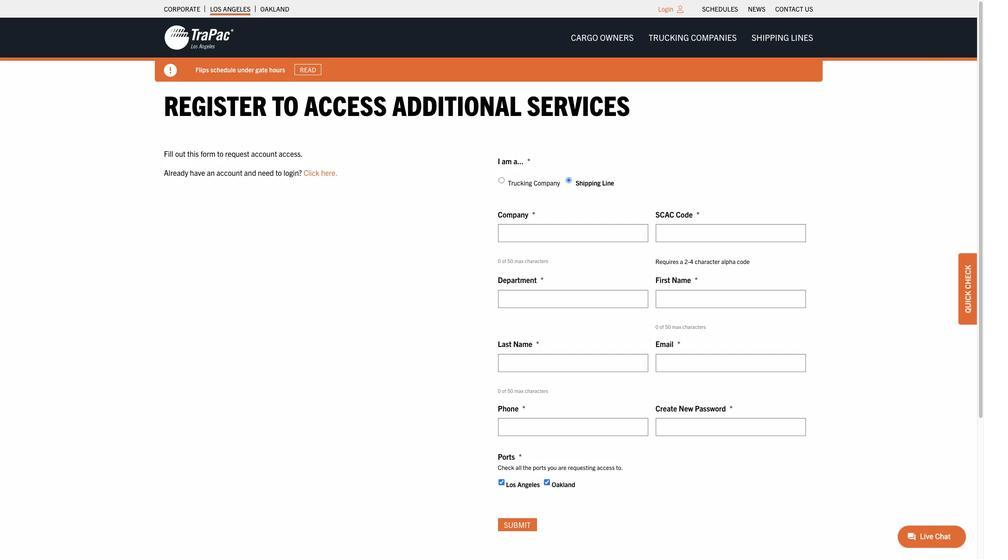 Task type: locate. For each thing, give the bounding box(es) containing it.
characters
[[525, 258, 549, 264], [683, 323, 706, 330], [525, 388, 549, 394]]

oakland inside register to access additional services main content
[[552, 480, 576, 489]]

out
[[175, 149, 186, 158]]

1 vertical spatial check
[[498, 464, 515, 471]]

trucking companies link
[[642, 28, 745, 47]]

trucking down login
[[649, 32, 690, 43]]

0 vertical spatial 0
[[498, 258, 501, 264]]

company
[[534, 179, 561, 187], [498, 210, 529, 219]]

1 vertical spatial account
[[217, 168, 243, 177]]

2 vertical spatial max
[[515, 388, 524, 394]]

new
[[679, 404, 694, 413]]

ports
[[498, 452, 515, 461]]

2 vertical spatial characters
[[525, 388, 549, 394]]

first name *
[[656, 275, 698, 285]]

0 of 50 max characters for first name
[[656, 323, 706, 330]]

to.
[[617, 464, 623, 471]]

hours
[[269, 65, 285, 74]]

1 horizontal spatial trucking
[[649, 32, 690, 43]]

a...
[[514, 156, 524, 166]]

0 vertical spatial angeles
[[223, 5, 251, 13]]

oakland right the los angeles link
[[261, 5, 290, 13]]

fill out this form to request account access.
[[164, 149, 303, 158]]

0
[[498, 258, 501, 264], [656, 323, 659, 330], [498, 388, 501, 394]]

quick check link
[[959, 253, 978, 325]]

max up phone *
[[515, 388, 524, 394]]

company left shipping line "option"
[[534, 179, 561, 187]]

None text field
[[498, 290, 649, 308], [498, 354, 649, 372], [656, 354, 806, 372], [498, 418, 649, 436], [498, 290, 649, 308], [498, 354, 649, 372], [656, 354, 806, 372], [498, 418, 649, 436]]

max up department
[[515, 258, 524, 264]]

Oakland checkbox
[[544, 479, 551, 485]]

0 horizontal spatial angeles
[[223, 5, 251, 13]]

None text field
[[498, 224, 649, 242], [656, 224, 806, 242], [656, 290, 806, 308], [498, 224, 649, 242], [656, 224, 806, 242], [656, 290, 806, 308]]

oakland
[[261, 5, 290, 13], [552, 480, 576, 489]]

email *
[[656, 339, 681, 349]]

trucking
[[649, 32, 690, 43], [508, 179, 533, 187]]

this
[[187, 149, 199, 158]]

1 horizontal spatial shipping
[[752, 32, 790, 43]]

shipping inside menu bar
[[752, 32, 790, 43]]

oakland link
[[261, 2, 290, 15]]

Shipping Line radio
[[566, 177, 572, 183]]

i
[[498, 156, 500, 166]]

and
[[244, 168, 256, 177]]

1 horizontal spatial name
[[672, 275, 692, 285]]

to
[[272, 88, 299, 122], [217, 149, 224, 158], [276, 168, 282, 177]]

1 vertical spatial los angeles
[[506, 480, 540, 489]]

50
[[508, 258, 514, 264], [666, 323, 671, 330], [508, 388, 514, 394]]

1 horizontal spatial los angeles
[[506, 480, 540, 489]]

1 vertical spatial to
[[217, 149, 224, 158]]

1 horizontal spatial oakland
[[552, 480, 576, 489]]

oakland right oakland option
[[552, 480, 576, 489]]

to right need
[[276, 168, 282, 177]]

are
[[559, 464, 567, 471]]

i am a... *
[[498, 156, 531, 166]]

0 vertical spatial 0 of 50 max characters
[[498, 258, 549, 264]]

50 up department
[[508, 258, 514, 264]]

0 vertical spatial trucking
[[649, 32, 690, 43]]

los right 'los angeles' checkbox
[[506, 480, 516, 489]]

characters for last name *
[[525, 388, 549, 394]]

news
[[748, 5, 766, 13]]

0 horizontal spatial shipping
[[576, 179, 601, 187]]

of up phone
[[502, 388, 507, 394]]

2-
[[685, 258, 691, 266]]

need
[[258, 168, 274, 177]]

shipping down news link
[[752, 32, 790, 43]]

the
[[523, 464, 532, 471]]

name right last
[[514, 339, 533, 349]]

*
[[528, 156, 531, 166], [533, 210, 536, 219], [697, 210, 700, 219], [541, 275, 544, 285], [695, 275, 698, 285], [537, 339, 540, 349], [678, 339, 681, 349], [523, 404, 526, 413], [730, 404, 733, 413], [519, 452, 522, 461]]

* right last
[[537, 339, 540, 349]]

1 vertical spatial of
[[660, 323, 664, 330]]

name down a
[[672, 275, 692, 285]]

None password field
[[656, 418, 806, 436]]

trucking inside register to access additional services main content
[[508, 179, 533, 187]]

fill
[[164, 149, 174, 158]]

los angeles link
[[210, 2, 251, 15]]

0 of 50 max characters up email *
[[656, 323, 706, 330]]

am
[[502, 156, 512, 166]]

0 horizontal spatial check
[[498, 464, 515, 471]]

under
[[238, 65, 254, 74]]

1 vertical spatial company
[[498, 210, 529, 219]]

scac
[[656, 210, 675, 219]]

contact us
[[776, 5, 814, 13]]

to right "form"
[[217, 149, 224, 158]]

phone
[[498, 404, 519, 413]]

access
[[597, 464, 615, 471]]

* right phone
[[523, 404, 526, 413]]

1 vertical spatial shipping
[[576, 179, 601, 187]]

2 vertical spatial 0 of 50 max characters
[[498, 388, 549, 394]]

0 horizontal spatial account
[[217, 168, 243, 177]]

create new password *
[[656, 404, 733, 413]]

1 vertical spatial angeles
[[518, 480, 540, 489]]

1 vertical spatial 0 of 50 max characters
[[656, 323, 706, 330]]

lines
[[792, 32, 814, 43]]

register
[[164, 88, 267, 122]]

angeles
[[223, 5, 251, 13], [518, 480, 540, 489]]

0 for first name
[[656, 323, 659, 330]]

already
[[164, 168, 188, 177]]

50 for first
[[666, 323, 671, 330]]

* down requires a 2-4 character alpha code
[[695, 275, 698, 285]]

0 vertical spatial characters
[[525, 258, 549, 264]]

read
[[300, 65, 316, 74]]

click
[[304, 168, 320, 177]]

* right code at right top
[[697, 210, 700, 219]]

0 vertical spatial menu bar
[[698, 2, 819, 15]]

trucking company
[[508, 179, 561, 187]]

of up department
[[502, 258, 507, 264]]

none submit inside register to access additional services main content
[[498, 519, 537, 531]]

los angeles up los angeles image
[[210, 5, 251, 13]]

1 vertical spatial 50
[[666, 323, 671, 330]]

of
[[502, 258, 507, 264], [660, 323, 664, 330], [502, 388, 507, 394]]

los up los angeles image
[[210, 5, 222, 13]]

department
[[498, 275, 537, 285]]

1 vertical spatial los
[[506, 480, 516, 489]]

angeles inside register to access additional services main content
[[518, 480, 540, 489]]

1 vertical spatial characters
[[683, 323, 706, 330]]

light image
[[678, 6, 684, 13]]

2 vertical spatial 0
[[498, 388, 501, 394]]

50 for company
[[508, 258, 514, 264]]

0 up the "email"
[[656, 323, 659, 330]]

1 vertical spatial menu bar
[[564, 28, 821, 47]]

here.
[[321, 168, 338, 177]]

angeles down the
[[518, 480, 540, 489]]

menu bar
[[698, 2, 819, 15], [564, 28, 821, 47]]

0 horizontal spatial los angeles
[[210, 5, 251, 13]]

0 of 50 max characters up department *
[[498, 258, 549, 264]]

1 horizontal spatial angeles
[[518, 480, 540, 489]]

check up quick
[[964, 265, 973, 289]]

requires
[[656, 258, 679, 266]]

angeles left oakland link on the left top
[[223, 5, 251, 13]]

0 horizontal spatial trucking
[[508, 179, 533, 187]]

0 up department
[[498, 258, 501, 264]]

0 horizontal spatial name
[[514, 339, 533, 349]]

1 vertical spatial 0
[[656, 323, 659, 330]]

to down hours
[[272, 88, 299, 122]]

0 vertical spatial 50
[[508, 258, 514, 264]]

banner
[[0, 18, 985, 82]]

name
[[672, 275, 692, 285], [514, 339, 533, 349]]

shipping lines link
[[745, 28, 821, 47]]

check inside ports * check all the ports you are requesting access to.
[[498, 464, 515, 471]]

account right 'an'
[[217, 168, 243, 177]]

0 vertical spatial account
[[251, 149, 277, 158]]

1 vertical spatial max
[[673, 323, 682, 330]]

los angeles down the
[[506, 480, 540, 489]]

0 vertical spatial check
[[964, 265, 973, 289]]

trucking right "trucking company" "option"
[[508, 179, 533, 187]]

2 vertical spatial of
[[502, 388, 507, 394]]

characters for first name *
[[683, 323, 706, 330]]

None submit
[[498, 519, 537, 531]]

2 vertical spatial 50
[[508, 388, 514, 394]]

company down "trucking company" "option"
[[498, 210, 529, 219]]

0 horizontal spatial company
[[498, 210, 529, 219]]

0 for last name
[[498, 388, 501, 394]]

0 of 50 max characters up phone *
[[498, 388, 549, 394]]

trucking for trucking companies
[[649, 32, 690, 43]]

password
[[695, 404, 727, 413]]

shipping
[[752, 32, 790, 43], [576, 179, 601, 187]]

of up the "email"
[[660, 323, 664, 330]]

0 vertical spatial los
[[210, 5, 222, 13]]

0 horizontal spatial oakland
[[261, 5, 290, 13]]

1 vertical spatial oakland
[[552, 480, 576, 489]]

max up email *
[[673, 323, 682, 330]]

max for first
[[673, 323, 682, 330]]

1 vertical spatial name
[[514, 339, 533, 349]]

characters for company *
[[525, 258, 549, 264]]

0 of 50 max characters
[[498, 258, 549, 264], [656, 323, 706, 330], [498, 388, 549, 394]]

0 vertical spatial of
[[502, 258, 507, 264]]

1 horizontal spatial los
[[506, 480, 516, 489]]

0 horizontal spatial los
[[210, 5, 222, 13]]

1 horizontal spatial company
[[534, 179, 561, 187]]

check
[[964, 265, 973, 289], [498, 464, 515, 471]]

check down "ports"
[[498, 464, 515, 471]]

shipping right shipping line "option"
[[576, 179, 601, 187]]

los angeles
[[210, 5, 251, 13], [506, 480, 540, 489]]

0 vertical spatial company
[[534, 179, 561, 187]]

0 vertical spatial shipping
[[752, 32, 790, 43]]

login link
[[659, 5, 674, 13]]

schedules
[[703, 5, 739, 13]]

0 vertical spatial name
[[672, 275, 692, 285]]

shipping inside register to access additional services main content
[[576, 179, 601, 187]]

0 for company
[[498, 258, 501, 264]]

0 vertical spatial max
[[515, 258, 524, 264]]

account up need
[[251, 149, 277, 158]]

* up all
[[519, 452, 522, 461]]

50 up phone *
[[508, 388, 514, 394]]

request
[[225, 149, 250, 158]]

phone *
[[498, 404, 526, 413]]

read link
[[295, 64, 322, 75]]

last
[[498, 339, 512, 349]]

Los Angeles checkbox
[[499, 479, 505, 485]]

have
[[190, 168, 205, 177]]

50 up email *
[[666, 323, 671, 330]]

0 up phone
[[498, 388, 501, 394]]

trucking inside menu bar
[[649, 32, 690, 43]]

0 vertical spatial to
[[272, 88, 299, 122]]

you
[[548, 464, 557, 471]]

1 vertical spatial trucking
[[508, 179, 533, 187]]

corporate
[[164, 5, 200, 13]]



Task type: describe. For each thing, give the bounding box(es) containing it.
access.
[[279, 149, 303, 158]]

contact
[[776, 5, 804, 13]]

us
[[805, 5, 814, 13]]

trucking for trucking company
[[508, 179, 533, 187]]

shipping for shipping lines
[[752, 32, 790, 43]]

menu bar containing schedules
[[698, 2, 819, 15]]

already have an account and need to login? click here.
[[164, 168, 338, 177]]

1 horizontal spatial check
[[964, 265, 973, 289]]

alpha
[[722, 258, 736, 266]]

login?
[[284, 168, 302, 177]]

last name *
[[498, 339, 540, 349]]

los angeles image
[[164, 25, 234, 51]]

contact us link
[[776, 2, 814, 15]]

register to access additional services
[[164, 88, 631, 122]]

flips schedule under gate hours
[[196, 65, 285, 74]]

flips
[[196, 65, 209, 74]]

register to access additional services main content
[[155, 88, 823, 543]]

services
[[527, 88, 631, 122]]

company *
[[498, 210, 536, 219]]

ports
[[533, 464, 547, 471]]

quick
[[964, 291, 973, 313]]

schedule
[[211, 65, 236, 74]]

form
[[201, 149, 216, 158]]

2 vertical spatial to
[[276, 168, 282, 177]]

additional
[[393, 88, 522, 122]]

a
[[681, 258, 684, 266]]

line
[[603, 179, 615, 187]]

50 for last
[[508, 388, 514, 394]]

banner containing cargo owners
[[0, 18, 985, 82]]

shipping lines
[[752, 32, 814, 43]]

gate
[[256, 65, 268, 74]]

0 vertical spatial los angeles
[[210, 5, 251, 13]]

shipping for shipping line
[[576, 179, 601, 187]]

0 of 50 max characters for last name
[[498, 388, 549, 394]]

department *
[[498, 275, 544, 285]]

0 vertical spatial oakland
[[261, 5, 290, 13]]

news link
[[748, 2, 766, 15]]

name for first name
[[672, 275, 692, 285]]

menu bar containing cargo owners
[[564, 28, 821, 47]]

shipping line
[[576, 179, 615, 187]]

los inside register to access additional services main content
[[506, 480, 516, 489]]

* right the password
[[730, 404, 733, 413]]

requesting
[[568, 464, 596, 471]]

cargo owners link
[[564, 28, 642, 47]]

los inside the los angeles link
[[210, 5, 222, 13]]

* right a...
[[528, 156, 531, 166]]

schedules link
[[703, 2, 739, 15]]

none password field inside register to access additional services main content
[[656, 418, 806, 436]]

trucking companies
[[649, 32, 737, 43]]

all
[[516, 464, 522, 471]]

4
[[691, 258, 694, 266]]

los angeles inside register to access additional services main content
[[506, 480, 540, 489]]

an
[[207, 168, 215, 177]]

max for company
[[515, 258, 524, 264]]

solid image
[[164, 64, 177, 77]]

corporate link
[[164, 2, 200, 15]]

of for first
[[660, 323, 664, 330]]

scac code *
[[656, 210, 700, 219]]

create
[[656, 404, 678, 413]]

1 horizontal spatial account
[[251, 149, 277, 158]]

character
[[695, 258, 720, 266]]

name for last name
[[514, 339, 533, 349]]

* down the trucking company
[[533, 210, 536, 219]]

ports * check all the ports you are requesting access to.
[[498, 452, 623, 471]]

* inside ports * check all the ports you are requesting access to.
[[519, 452, 522, 461]]

access
[[304, 88, 387, 122]]

cargo owners
[[571, 32, 634, 43]]

code
[[738, 258, 750, 266]]

companies
[[692, 32, 737, 43]]

code
[[677, 210, 693, 219]]

of for last
[[502, 388, 507, 394]]

first
[[656, 275, 671, 285]]

requires a 2-4 character alpha code
[[656, 258, 750, 266]]

email
[[656, 339, 674, 349]]

* right the "email"
[[678, 339, 681, 349]]

of for company
[[502, 258, 507, 264]]

0 of 50 max characters for company
[[498, 258, 549, 264]]

login
[[659, 5, 674, 13]]

quick check
[[964, 265, 973, 313]]

owners
[[601, 32, 634, 43]]

Trucking Company radio
[[499, 177, 505, 183]]

click here. link
[[304, 168, 338, 177]]

cargo
[[571, 32, 599, 43]]

max for last
[[515, 388, 524, 394]]

* right department
[[541, 275, 544, 285]]



Task type: vqa. For each thing, say whether or not it's contained in the screenshot.
630
no



